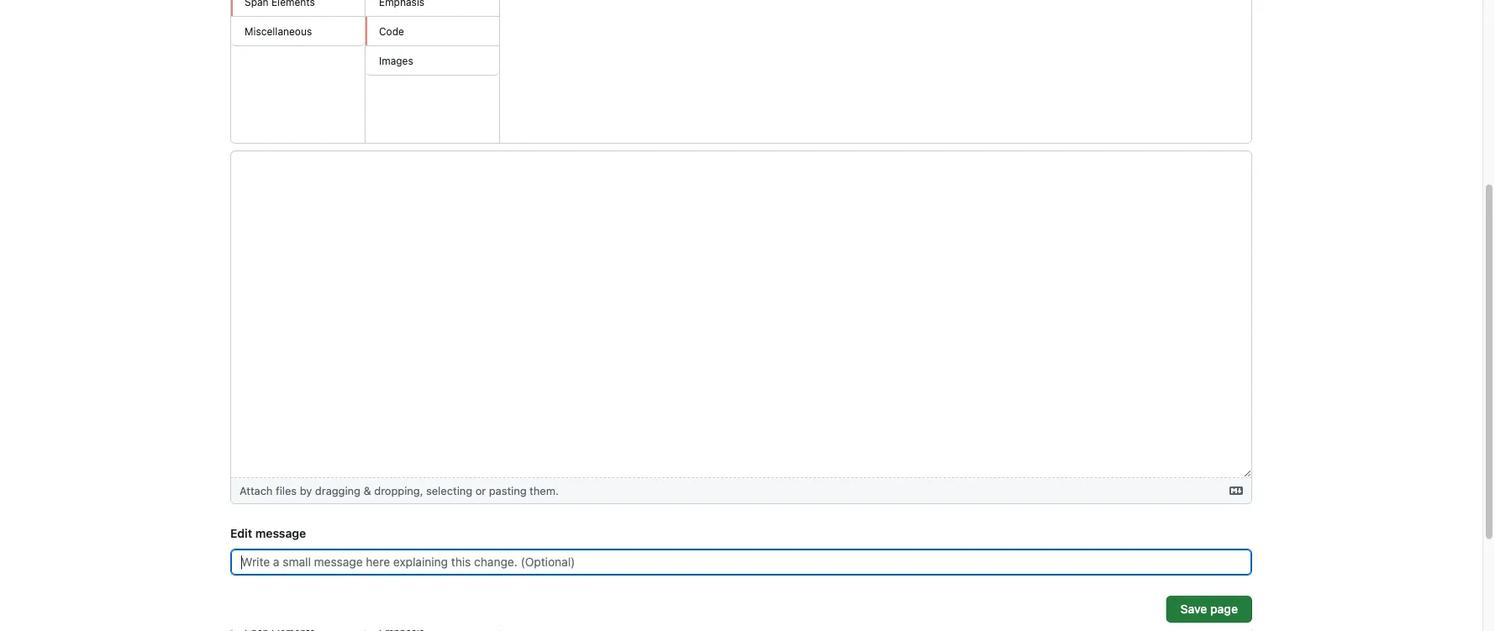 Task type: locate. For each thing, give the bounding box(es) containing it.
markdown image
[[1230, 484, 1243, 498]]

dropping,
[[374, 485, 423, 497]]

images
[[379, 55, 413, 66]]

files
[[276, 485, 297, 497]]

or
[[476, 485, 486, 497]]

page
[[1211, 602, 1238, 616]]

None file field
[[231, 478, 1252, 504]]

them.
[[530, 485, 559, 497]]

edit message
[[230, 526, 306, 540]]

Page content text field
[[230, 150, 1253, 478]]

edit
[[230, 526, 252, 540]]



Task type: vqa. For each thing, say whether or not it's contained in the screenshot.
/
no



Task type: describe. For each thing, give the bounding box(es) containing it.
pasting
[[489, 485, 527, 497]]

Edit message text field
[[230, 549, 1253, 576]]

message
[[255, 526, 306, 540]]

dragging
[[315, 485, 361, 497]]

selecting
[[426, 485, 473, 497]]

save page button
[[1167, 596, 1253, 623]]

attach files by dragging & dropping, selecting or pasting them.
[[240, 485, 559, 497]]

code
[[379, 25, 404, 37]]

images link
[[366, 46, 499, 76]]

code link
[[366, 17, 499, 46]]

miscellaneous
[[245, 25, 312, 37]]

attach
[[240, 485, 273, 497]]

save page
[[1181, 602, 1238, 616]]

by
[[300, 485, 312, 497]]

&
[[364, 485, 371, 497]]

miscellaneous link
[[231, 17, 365, 46]]

save
[[1181, 602, 1208, 616]]



